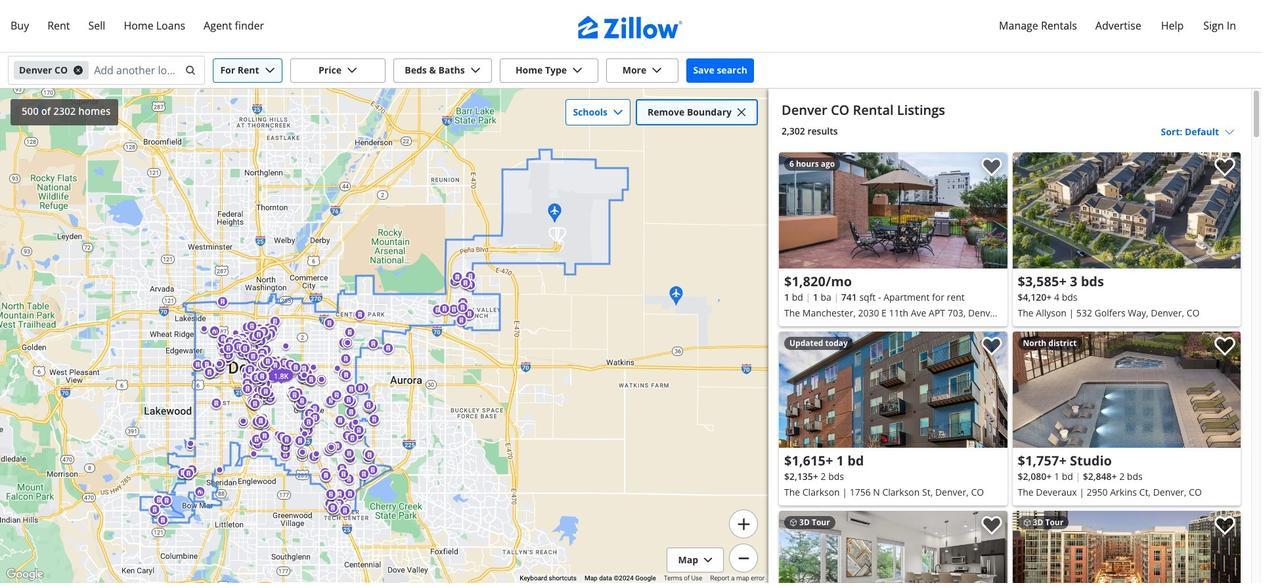 Task type: locate. For each thing, give the bounding box(es) containing it.
main content
[[769, 89, 1251, 583]]

clear field image
[[183, 65, 194, 76]]

remove tag image
[[73, 65, 84, 76]]

main navigation
[[0, 0, 1261, 53]]

Add another location text field
[[94, 60, 177, 81]]

sentral union station image
[[1013, 511, 1241, 583]]

the clarkson image
[[779, 332, 1007, 448]]



Task type: vqa. For each thing, say whether or not it's contained in the screenshot.
Remove tag image
yes



Task type: describe. For each thing, give the bounding box(es) containing it.
zillow logo image
[[578, 16, 683, 39]]

1775 s pearl image
[[779, 511, 1007, 583]]

the deveraux image
[[1013, 332, 1241, 448]]

map region
[[0, 0, 806, 583]]

filters element
[[0, 53, 1261, 89]]

the allyson image
[[1013, 152, 1241, 269]]

google image
[[3, 566, 47, 583]]

the manchester, 2030 e 11th ave apt 703, denver, co 80206 image
[[779, 152, 1007, 269]]



